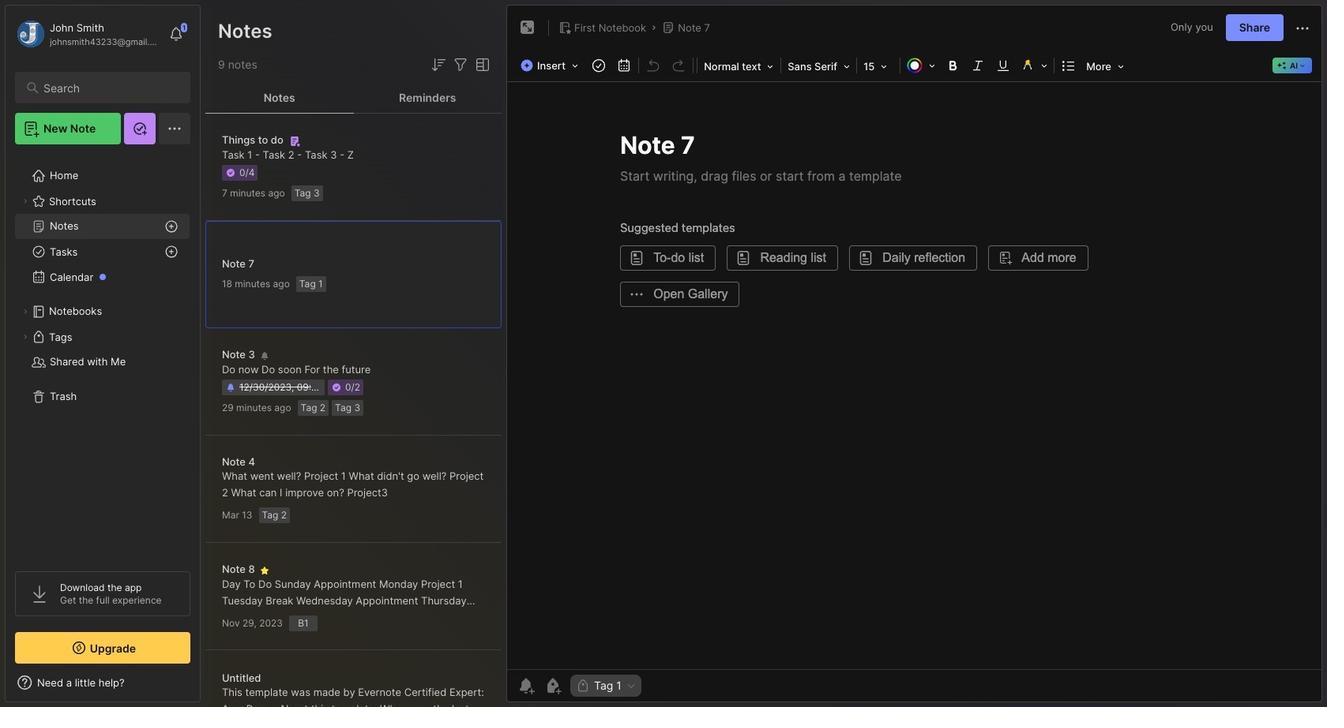 Task type: locate. For each thing, give the bounding box(es) containing it.
tree
[[6, 154, 200, 558]]

Account field
[[15, 18, 161, 50]]

Sort options field
[[429, 55, 448, 74]]

calendar event image
[[613, 55, 635, 77]]

tree inside main element
[[6, 154, 200, 558]]

bold image
[[942, 55, 964, 77]]

Font family field
[[783, 55, 855, 77]]

Note Editor text field
[[507, 81, 1322, 670]]

Font size field
[[859, 55, 898, 77]]

task image
[[588, 55, 610, 77]]

add a reminder image
[[517, 677, 536, 696]]

bulleted list image
[[1058, 55, 1080, 77]]

italic image
[[967, 55, 989, 77]]

View options field
[[470, 55, 492, 74]]

tab list
[[205, 82, 502, 114]]

None search field
[[43, 78, 176, 97]]

Highlight field
[[1016, 55, 1053, 77]]

More field
[[1082, 55, 1129, 77]]

More actions field
[[1293, 18, 1312, 38]]



Task type: describe. For each thing, give the bounding box(es) containing it.
Add filters field
[[451, 55, 470, 74]]

none search field inside main element
[[43, 78, 176, 97]]

Search text field
[[43, 81, 176, 96]]

underline image
[[993, 55, 1015, 77]]

main element
[[0, 0, 205, 708]]

more actions image
[[1293, 19, 1312, 38]]

expand notebooks image
[[21, 307, 30, 317]]

Font color field
[[902, 55, 940, 77]]

click to collapse image
[[200, 679, 211, 698]]

Heading level field
[[699, 55, 779, 77]]

WHAT'S NEW field
[[6, 671, 200, 696]]

add filters image
[[451, 55, 470, 74]]

note window element
[[506, 5, 1323, 707]]

expand note image
[[518, 18, 537, 37]]

Insert field
[[517, 55, 586, 77]]

expand tags image
[[21, 333, 30, 342]]

Tag 1 Tag actions field
[[622, 681, 637, 692]]

add tag image
[[544, 677, 563, 696]]



Task type: vqa. For each thing, say whether or not it's contained in the screenshot.
"search box" within Main 'element'
no



